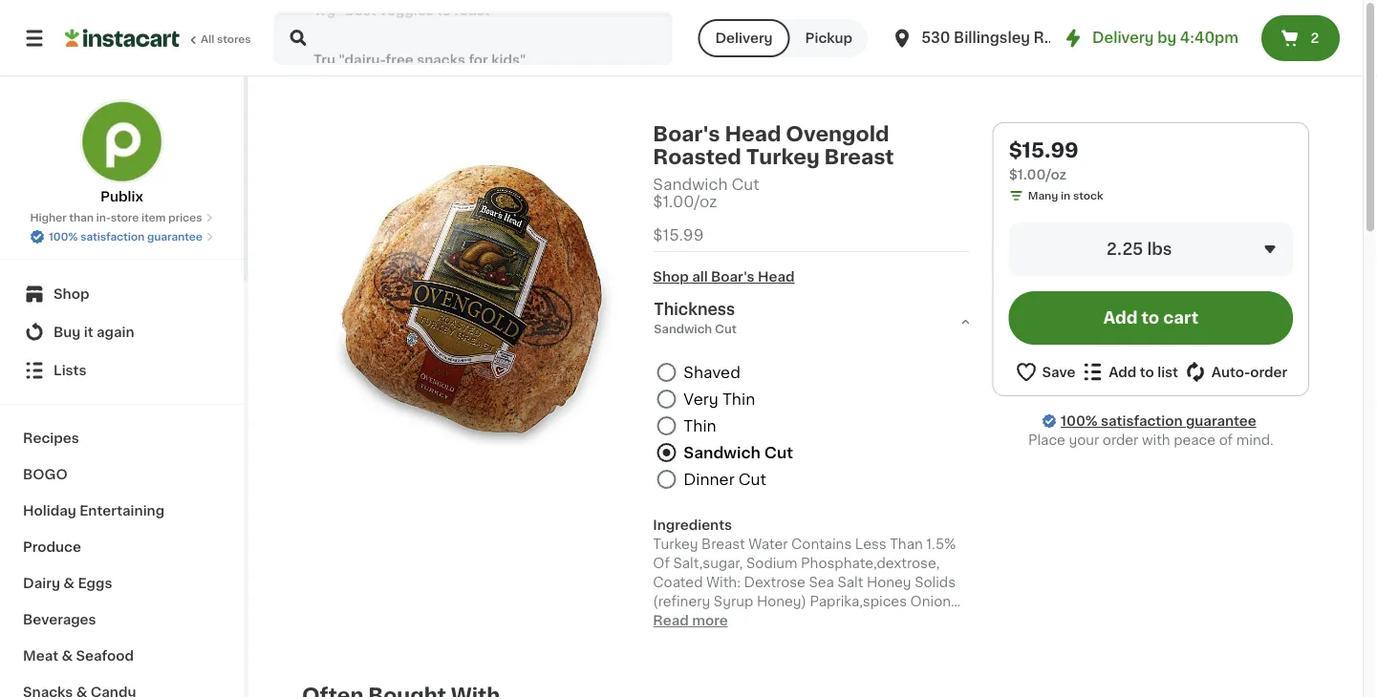 Task type: describe. For each thing, give the bounding box(es) containing it.
beverages
[[23, 614, 96, 627]]

sandwich cut $1.00/oz
[[653, 177, 760, 210]]

holiday entertaining link
[[11, 493, 232, 530]]

mind.
[[1237, 434, 1274, 447]]

4:40pm
[[1180, 31, 1239, 45]]

boar's
[[711, 271, 755, 284]]

more
[[692, 615, 728, 628]]

add for add to list
[[1109, 366, 1137, 379]]

salt
[[838, 577, 864, 590]]

place
[[1029, 434, 1066, 447]]

ingredients
[[653, 519, 732, 533]]

very thin
[[684, 392, 756, 407]]

delivery by 4:40pm link
[[1062, 27, 1239, 50]]

natural
[[752, 615, 801, 628]]

dairy & eggs
[[23, 577, 112, 591]]

service type group
[[698, 19, 868, 57]]

and
[[706, 634, 733, 647]]

save button
[[1015, 360, 1076, 384]]

sandwich cut
[[684, 446, 794, 461]]

seafood
[[76, 650, 134, 664]]

instacart logo image
[[65, 27, 180, 50]]

breast inside boar's head ovengold roasted turkey breast
[[825, 147, 894, 167]]

list
[[1158, 366, 1179, 379]]

dairy & eggs link
[[11, 566, 232, 602]]

add to list button
[[1082, 360, 1179, 384]]

$1.00/oz inside '$15.99 $1.00/oz'
[[1009, 168, 1067, 182]]

boar's head ovengold roasted turkey breast image
[[317, 138, 630, 451]]

to for cart
[[1142, 310, 1160, 327]]

1 horizontal spatial 100%
[[1061, 415, 1098, 428]]

530 billingsley road button
[[891, 11, 1073, 65]]

phosphate,dextrose,
[[801, 558, 940, 571]]

roasted
[[653, 147, 742, 167]]

bogo link
[[11, 457, 232, 493]]

all
[[201, 34, 214, 44]]

0 vertical spatial less
[[856, 538, 887, 552]]

delivery for delivery
[[716, 32, 773, 45]]

100% inside 'button'
[[49, 232, 78, 242]]

turmeric.
[[736, 634, 799, 647]]

meat & seafood
[[23, 650, 134, 664]]

shop all boar's head
[[653, 271, 795, 284]]

0 horizontal spatial thin
[[684, 419, 717, 434]]

paprika
[[653, 634, 703, 647]]

read more
[[653, 615, 728, 628]]

breast inside turkey breast water contains less than 1.5% of salt,sugar, sodium phosphate,dextrose, coated with: dextrose sea salt honey solids (refinery syrup honey) paprika,spices onion 2% or less of natural flavors, extractives of paprika and turmeric.
[[702, 538, 746, 552]]

add to list
[[1109, 366, 1179, 379]]

salt,sugar,
[[674, 558, 743, 571]]

your
[[1069, 434, 1100, 447]]

shop for shop
[[54, 288, 89, 301]]

auto-
[[1212, 366, 1251, 379]]

produce
[[23, 541, 81, 555]]

turkey breast water contains less than 1.5% of salt,sugar, sodium phosphate,dextrose, coated with: dextrose sea salt honey solids (refinery syrup honey) paprika,spices onion 2% or less of natural flavors, extractives of paprika and turmeric.
[[653, 538, 957, 647]]

or
[[677, 615, 694, 628]]

solids
[[915, 577, 956, 590]]

honey
[[867, 577, 912, 590]]

cut for sandwich cut $1.00/oz
[[732, 177, 760, 192]]

shop for shop all boar's head
[[653, 271, 689, 284]]

pickup
[[806, 32, 853, 45]]

by
[[1158, 31, 1177, 45]]

buy
[[54, 326, 81, 339]]

2.25 lbs
[[1107, 241, 1173, 258]]

paprika,spices
[[810, 596, 907, 609]]

2 horizontal spatial of
[[937, 615, 954, 628]]

prices
[[168, 213, 202, 223]]

it
[[84, 326, 93, 339]]

1 vertical spatial order
[[1103, 434, 1139, 447]]

head
[[758, 271, 795, 284]]

higher
[[30, 213, 67, 223]]

2.25 lbs field
[[1009, 223, 1294, 276]]

1 horizontal spatial 100% satisfaction guarantee
[[1061, 415, 1257, 428]]

1 horizontal spatial of
[[732, 615, 749, 628]]

boar's
[[653, 124, 721, 144]]

1 vertical spatial satisfaction
[[1102, 415, 1183, 428]]

dinner
[[684, 472, 735, 488]]

coated
[[653, 577, 703, 590]]

meat
[[23, 650, 58, 664]]

all
[[692, 271, 708, 284]]

of
[[1220, 434, 1234, 447]]

delivery by 4:40pm
[[1093, 31, 1239, 45]]

onion
[[911, 596, 951, 609]]

ovengold
[[786, 124, 890, 144]]

publix
[[101, 190, 143, 204]]

lbs
[[1148, 241, 1173, 258]]

dinner cut
[[684, 472, 767, 488]]

to for list
[[1140, 366, 1155, 379]]

ingredients button
[[653, 516, 970, 536]]

syrup
[[714, 596, 754, 609]]

100% satisfaction guarantee link
[[1061, 412, 1257, 431]]

many in stock
[[1028, 191, 1104, 201]]

dextrose
[[744, 577, 806, 590]]



Task type: vqa. For each thing, say whether or not it's contained in the screenshot.
Saturated's Fat
no



Task type: locate. For each thing, give the bounding box(es) containing it.
delivery for delivery by 4:40pm
[[1093, 31, 1155, 45]]

0 horizontal spatial order
[[1103, 434, 1139, 447]]

1 vertical spatial sandwich
[[684, 446, 761, 461]]

boar's head ovengold roasted turkey breast
[[653, 124, 894, 167]]

530
[[922, 31, 951, 45]]

100% satisfaction guarantee up with
[[1061, 415, 1257, 428]]

0 vertical spatial shop
[[653, 271, 689, 284]]

beverages link
[[11, 602, 232, 639]]

1 horizontal spatial delivery
[[1093, 31, 1155, 45]]

publix logo image
[[80, 99, 164, 184]]

holiday entertaining
[[23, 505, 165, 518]]

with:
[[707, 577, 741, 590]]

(refinery
[[653, 596, 711, 609]]

$1.00/oz
[[1009, 168, 1067, 182], [653, 194, 718, 210]]

add to cart button
[[1009, 292, 1294, 345]]

0 vertical spatial satisfaction
[[80, 232, 145, 242]]

thin down "very"
[[684, 419, 717, 434]]

shaved
[[684, 365, 741, 381]]

0 horizontal spatial 100%
[[49, 232, 78, 242]]

0 horizontal spatial satisfaction
[[80, 232, 145, 242]]

cart
[[1164, 310, 1199, 327]]

1 vertical spatial add
[[1109, 366, 1137, 379]]

& for dairy
[[63, 577, 75, 591]]

of
[[653, 558, 670, 571], [732, 615, 749, 628], [937, 615, 954, 628]]

$1.00/oz inside sandwich cut $1.00/oz
[[653, 194, 718, 210]]

& right the meat
[[62, 650, 73, 664]]

1 vertical spatial thin
[[684, 419, 717, 434]]

0 vertical spatial 100% satisfaction guarantee
[[49, 232, 203, 242]]

1 horizontal spatial $1.00/oz
[[1009, 168, 1067, 182]]

water
[[749, 538, 788, 552]]

read more button
[[653, 612, 728, 631]]

1 vertical spatial 100% satisfaction guarantee
[[1061, 415, 1257, 428]]

turkey down the ingredients
[[653, 538, 698, 552]]

1 vertical spatial $15.99
[[653, 227, 704, 243]]

cut inside sandwich cut $1.00/oz
[[732, 177, 760, 192]]

& for meat
[[62, 650, 73, 664]]

eggs
[[78, 577, 112, 591]]

buy it again
[[54, 326, 134, 339]]

thin
[[723, 392, 756, 407], [684, 419, 717, 434]]

1 vertical spatial shop
[[54, 288, 89, 301]]

add left list
[[1109, 366, 1137, 379]]

1 horizontal spatial shop
[[653, 271, 689, 284]]

sea
[[809, 577, 835, 590]]

0 vertical spatial add
[[1104, 310, 1138, 327]]

higher than in-store item prices
[[30, 213, 202, 223]]

guarantee up "of"
[[1186, 415, 1257, 428]]

0 vertical spatial $1.00/oz
[[1009, 168, 1067, 182]]

$1.00/oz up 'many'
[[1009, 168, 1067, 182]]

turkey inside boar's head ovengold roasted turkey breast
[[746, 147, 820, 167]]

2 vertical spatial cut
[[739, 472, 767, 488]]

stock
[[1074, 191, 1104, 201]]

1 vertical spatial breast
[[702, 538, 746, 552]]

1.5%
[[927, 538, 957, 552]]

0 vertical spatial turkey
[[746, 147, 820, 167]]

1 vertical spatial less
[[697, 615, 728, 628]]

guarantee down prices
[[147, 232, 203, 242]]

1 horizontal spatial guarantee
[[1186, 415, 1257, 428]]

0 horizontal spatial of
[[653, 558, 670, 571]]

1 vertical spatial turkey
[[653, 538, 698, 552]]

flavors,
[[804, 615, 856, 628]]

breast up salt,sugar,
[[702, 538, 746, 552]]

0 horizontal spatial delivery
[[716, 32, 773, 45]]

satisfaction up 'place your order with peace of mind.'
[[1102, 415, 1183, 428]]

sandwich for sandwich cut $1.00/oz
[[653, 177, 728, 192]]

publix link
[[80, 99, 164, 207]]

sandwich for sandwich cut
[[684, 446, 761, 461]]

place your order with peace of mind.
[[1029, 434, 1274, 447]]

0 horizontal spatial turkey
[[653, 538, 698, 552]]

0 vertical spatial sandwich
[[653, 177, 728, 192]]

sodium
[[747, 558, 798, 571]]

$15.99 for $15.99 $1.00/oz
[[1009, 140, 1079, 160]]

100% down the higher
[[49, 232, 78, 242]]

1 horizontal spatial turkey
[[746, 147, 820, 167]]

0 vertical spatial guarantee
[[147, 232, 203, 242]]

satisfaction inside 'button'
[[80, 232, 145, 242]]

item
[[141, 213, 166, 223]]

& left eggs
[[63, 577, 75, 591]]

sandwich
[[653, 177, 728, 192], [684, 446, 761, 461]]

than
[[69, 213, 94, 223]]

None search field
[[273, 11, 674, 65]]

read
[[653, 615, 689, 628]]

thin right "very"
[[723, 392, 756, 407]]

100% satisfaction guarantee
[[49, 232, 203, 242], [1061, 415, 1257, 428]]

1 vertical spatial &
[[62, 650, 73, 664]]

2
[[1311, 32, 1320, 45]]

Search field
[[275, 13, 672, 63]]

$15.99 up all
[[653, 227, 704, 243]]

0 horizontal spatial shop
[[54, 288, 89, 301]]

of up coated at bottom
[[653, 558, 670, 571]]

add for add to cart
[[1104, 310, 1138, 327]]

extractives
[[859, 615, 934, 628]]

0 vertical spatial &
[[63, 577, 75, 591]]

0 vertical spatial 100%
[[49, 232, 78, 242]]

meat & seafood link
[[11, 639, 232, 675]]

lists link
[[11, 352, 232, 390]]

cut down boar's head ovengold roasted turkey breast
[[732, 177, 760, 192]]

0 horizontal spatial guarantee
[[147, 232, 203, 242]]

0 vertical spatial order
[[1251, 366, 1288, 379]]

satisfaction down higher than in-store item prices
[[80, 232, 145, 242]]

less
[[856, 538, 887, 552], [697, 615, 728, 628]]

sandwich down roasted
[[653, 177, 728, 192]]

turkey
[[746, 147, 820, 167], [653, 538, 698, 552]]

turkey down head
[[746, 147, 820, 167]]

cut up dinner cut
[[765, 446, 794, 461]]

0 horizontal spatial breast
[[702, 538, 746, 552]]

2 button
[[1262, 15, 1340, 61]]

cut for dinner cut
[[739, 472, 767, 488]]

delivery
[[1093, 31, 1155, 45], [716, 32, 773, 45]]

with
[[1142, 434, 1171, 447]]

honey)
[[757, 596, 807, 609]]

less up the and
[[697, 615, 728, 628]]

shop left all
[[653, 271, 689, 284]]

100% up your
[[1061, 415, 1098, 428]]

100% satisfaction guarantee down store
[[49, 232, 203, 242]]

1 vertical spatial to
[[1140, 366, 1155, 379]]

contains
[[792, 538, 852, 552]]

peace
[[1174, 434, 1216, 447]]

order
[[1251, 366, 1288, 379], [1103, 434, 1139, 447]]

again
[[97, 326, 134, 339]]

in-
[[96, 213, 111, 223]]

$15.99
[[1009, 140, 1079, 160], [653, 227, 704, 243]]

100% satisfaction guarantee inside 'button'
[[49, 232, 203, 242]]

very
[[684, 392, 719, 407]]

cut for sandwich cut
[[765, 446, 794, 461]]

to left list
[[1140, 366, 1155, 379]]

shop link
[[11, 275, 232, 314]]

0 vertical spatial cut
[[732, 177, 760, 192]]

2%
[[653, 615, 674, 628]]

less up phosphate,dextrose,
[[856, 538, 887, 552]]

of down the syrup
[[732, 615, 749, 628]]

breast
[[825, 147, 894, 167], [702, 538, 746, 552]]

lists
[[54, 364, 86, 378]]

0 horizontal spatial $1.00/oz
[[653, 194, 718, 210]]

holiday
[[23, 505, 76, 518]]

auto-order
[[1212, 366, 1288, 379]]

1 horizontal spatial thin
[[723, 392, 756, 407]]

1 horizontal spatial less
[[856, 538, 887, 552]]

turkey inside turkey breast water contains less than 1.5% of salt,sugar, sodium phosphate,dextrose, coated with: dextrose sea salt honey solids (refinery syrup honey) paprika,spices onion 2% or less of natural flavors, extractives of paprika and turmeric.
[[653, 538, 698, 552]]

1 horizontal spatial satisfaction
[[1102, 415, 1183, 428]]

add to cart
[[1104, 310, 1199, 327]]

1 vertical spatial 100%
[[1061, 415, 1098, 428]]

1 vertical spatial cut
[[765, 446, 794, 461]]

order up the mind.
[[1251, 366, 1288, 379]]

to
[[1142, 310, 1160, 327], [1140, 366, 1155, 379]]

$15.99 for $15.99
[[653, 227, 704, 243]]

many
[[1028, 191, 1059, 201]]

in
[[1061, 191, 1071, 201]]

delivery inside "delivery by 4:40pm" link
[[1093, 31, 1155, 45]]

of down onion
[[937, 615, 954, 628]]

guarantee inside 'button'
[[147, 232, 203, 242]]

recipes
[[23, 432, 79, 446]]

1 horizontal spatial order
[[1251, 366, 1288, 379]]

1 vertical spatial guarantee
[[1186, 415, 1257, 428]]

1 vertical spatial $1.00/oz
[[653, 194, 718, 210]]

cut down sandwich cut
[[739, 472, 767, 488]]

530 billingsley road
[[922, 31, 1073, 45]]

delivery left the pickup at the right of page
[[716, 32, 773, 45]]

shop up "buy"
[[54, 288, 89, 301]]

store
[[111, 213, 139, 223]]

add up add to list button
[[1104, 310, 1138, 327]]

0 vertical spatial thin
[[723, 392, 756, 407]]

& inside meat & seafood link
[[62, 650, 73, 664]]

$15.99 up 'many'
[[1009, 140, 1079, 160]]

to left 'cart'
[[1142, 310, 1160, 327]]

1 horizontal spatial breast
[[825, 147, 894, 167]]

0 vertical spatial $15.99
[[1009, 140, 1079, 160]]

& inside "dairy & eggs" link
[[63, 577, 75, 591]]

0 vertical spatial to
[[1142, 310, 1160, 327]]

delivery left by at the top of page
[[1093, 31, 1155, 45]]

all stores link
[[65, 11, 252, 65]]

guarantee
[[147, 232, 203, 242], [1186, 415, 1257, 428]]

0 horizontal spatial 100% satisfaction guarantee
[[49, 232, 203, 242]]

order inside button
[[1251, 366, 1288, 379]]

satisfaction
[[80, 232, 145, 242], [1102, 415, 1183, 428]]

order left with
[[1103, 434, 1139, 447]]

0 horizontal spatial less
[[697, 615, 728, 628]]

dairy
[[23, 577, 60, 591]]

bogo
[[23, 468, 68, 482]]

$1.00/oz down roasted
[[653, 194, 718, 210]]

sandwich inside sandwich cut $1.00/oz
[[653, 177, 728, 192]]

0 vertical spatial breast
[[825, 147, 894, 167]]

recipes link
[[11, 421, 232, 457]]

billingsley
[[954, 31, 1031, 45]]

breast down ovengold
[[825, 147, 894, 167]]

sandwich up dinner cut
[[684, 446, 761, 461]]

delivery inside delivery button
[[716, 32, 773, 45]]

1 horizontal spatial $15.99
[[1009, 140, 1079, 160]]

0 horizontal spatial $15.99
[[653, 227, 704, 243]]



